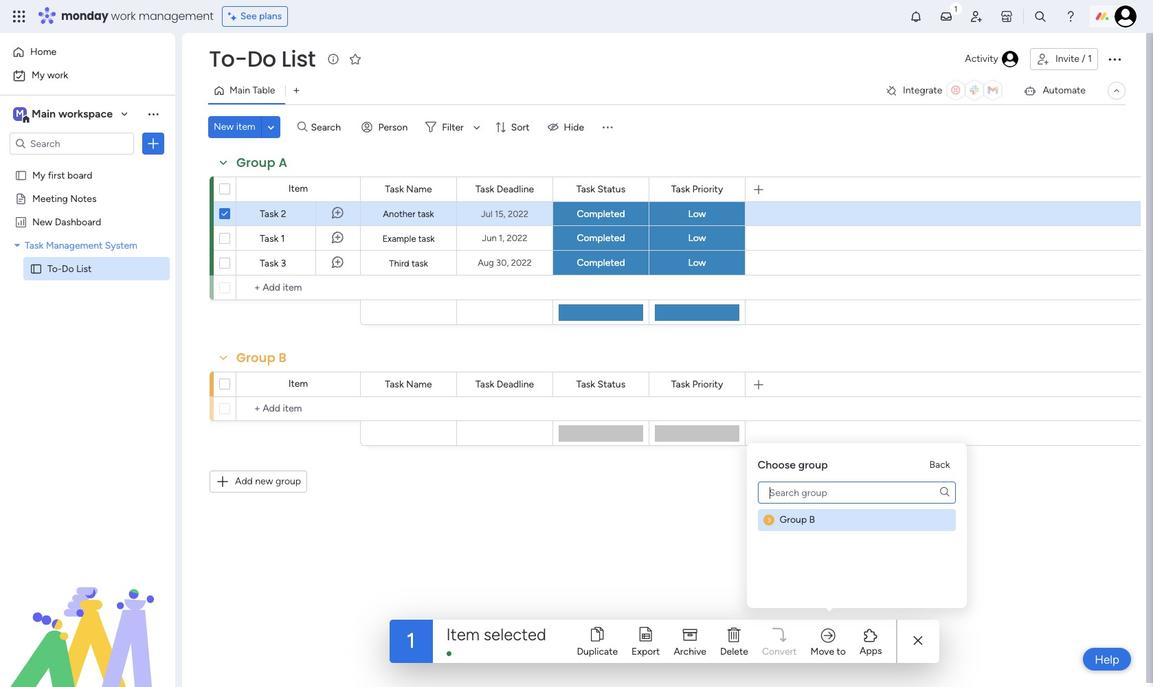 Task type: vqa. For each thing, say whether or not it's contained in the screenshot.
DUPLICATE
yes



Task type: describe. For each thing, give the bounding box(es) containing it.
group a
[[236, 154, 287, 171]]

2 task status field from the top
[[573, 377, 629, 392]]

menu image
[[601, 120, 614, 134]]

invite members image
[[970, 10, 983, 23]]

my work
[[32, 69, 68, 81]]

my first board
[[32, 169, 92, 181]]

activity
[[965, 53, 998, 65]]

Search in workspace field
[[29, 136, 115, 152]]

list inside list box
[[76, 263, 92, 274]]

group for task deadline
[[236, 349, 275, 366]]

0 horizontal spatial to-
[[47, 263, 62, 274]]

1 horizontal spatial to-do list
[[209, 43, 316, 74]]

monday
[[61, 8, 108, 24]]

to
[[837, 646, 846, 657]]

1 deadline from the top
[[497, 183, 534, 195]]

Group A field
[[233, 154, 291, 172]]

1 task status field from the top
[[573, 182, 629, 197]]

To-Do List field
[[205, 43, 319, 74]]

new for new item
[[214, 121, 234, 133]]

apps
[[860, 645, 882, 657]]

notes
[[70, 192, 97, 204]]

1 image
[[950, 1, 962, 16]]

add new group button
[[210, 471, 307, 493]]

new dashboard
[[32, 216, 101, 227]]

invite / 1 button
[[1030, 48, 1098, 70]]

1 vertical spatial options image
[[146, 137, 160, 150]]

1 task priority from the top
[[671, 183, 723, 195]]

public dashboard image
[[14, 215, 27, 228]]

jun 1, 2022
[[482, 233, 527, 243]]

meeting notes
[[32, 192, 97, 204]]

search everything image
[[1034, 10, 1047, 23]]

sort button
[[489, 116, 538, 138]]

2 completed from the top
[[577, 232, 625, 244]]

Group B field
[[233, 349, 290, 367]]

integrate
[[903, 85, 942, 96]]

0 vertical spatial do
[[247, 43, 276, 74]]

see plans button
[[222, 6, 288, 27]]

jun
[[482, 233, 497, 243]]

1 vertical spatial b
[[809, 514, 815, 526]]

kendall parks image
[[1115, 5, 1137, 27]]

workspace
[[58, 107, 113, 120]]

main table
[[230, 85, 275, 96]]

new item button
[[208, 116, 261, 138]]

2 name from the top
[[406, 378, 432, 390]]

meeting
[[32, 192, 68, 204]]

invite / 1
[[1056, 53, 1092, 65]]

example task
[[382, 233, 435, 244]]

public board image for to-do list
[[30, 262, 43, 275]]

my work option
[[8, 65, 167, 87]]

item selected
[[446, 624, 546, 644]]

2022 for jul 15, 2022
[[508, 209, 529, 219]]

2 task deadline field from the top
[[472, 377, 537, 392]]

task deadline for 2nd the task deadline field from the bottom
[[475, 183, 534, 195]]

1 completed from the top
[[577, 208, 625, 220]]

2 deadline from the top
[[497, 378, 534, 390]]

sort
[[511, 121, 530, 133]]

hide
[[564, 121, 584, 133]]

task 3
[[260, 258, 286, 269]]

3 completed from the top
[[577, 257, 625, 269]]

item for a
[[288, 183, 308, 194]]

task 2
[[260, 208, 286, 220]]

1 task name field from the top
[[382, 182, 435, 197]]

2 + add item text field from the top
[[243, 401, 355, 417]]

Search field
[[308, 118, 349, 137]]

hide button
[[542, 116, 592, 138]]

group b inside field
[[236, 349, 287, 366]]

update feed image
[[939, 10, 953, 23]]

task for 3
[[412, 258, 428, 268]]

home option
[[8, 41, 167, 63]]

list box containing my first board
[[0, 160, 175, 466]]

arrow down image
[[469, 119, 485, 135]]

lottie animation element
[[0, 548, 175, 687]]

person button
[[356, 116, 416, 138]]

example
[[382, 233, 416, 244]]

filter button
[[420, 116, 485, 138]]

1 task priority field from the top
[[668, 182, 727, 197]]

show board description image
[[325, 52, 342, 66]]

2 task name field from the top
[[382, 377, 435, 392]]

invite
[[1056, 53, 1080, 65]]

3
[[281, 258, 286, 269]]

2 priority from the top
[[692, 378, 723, 390]]

dashboard
[[55, 216, 101, 227]]

1 task deadline field from the top
[[472, 182, 537, 197]]

2 low from the top
[[688, 232, 706, 244]]

choose
[[758, 458, 796, 471]]

Search group search field
[[758, 482, 956, 504]]

management
[[139, 8, 214, 24]]

main table button
[[208, 80, 285, 102]]

collapse board header image
[[1111, 85, 1122, 96]]

my for my first board
[[32, 169, 46, 181]]

aug 30, 2022
[[478, 258, 532, 268]]

first
[[48, 169, 65, 181]]

2 task priority field from the top
[[668, 377, 727, 392]]

workspace selection element
[[13, 106, 115, 124]]

back button
[[924, 454, 956, 476]]

new item
[[214, 121, 255, 133]]

2022 for aug 30, 2022
[[511, 258, 532, 268]]

task 1
[[260, 233, 285, 245]]

item
[[236, 121, 255, 133]]

v2 search image
[[297, 119, 308, 135]]

2 task name from the top
[[385, 378, 432, 390]]

workspace options image
[[146, 107, 160, 121]]



Task type: locate. For each thing, give the bounding box(es) containing it.
activity button
[[960, 48, 1025, 70]]

help
[[1095, 653, 1119, 666]]

group inside heading
[[798, 458, 828, 471]]

task deadline for second the task deadline field
[[475, 378, 534, 390]]

group
[[798, 458, 828, 471], [276, 476, 301, 487]]

Task Priority field
[[668, 182, 727, 197], [668, 377, 727, 392]]

task name
[[385, 183, 432, 195], [385, 378, 432, 390]]

0 vertical spatial task name
[[385, 183, 432, 195]]

main inside main table button
[[230, 85, 250, 96]]

1 horizontal spatial b
[[809, 514, 815, 526]]

1 vertical spatial list
[[76, 263, 92, 274]]

selected
[[484, 624, 546, 644]]

add to favorites image
[[349, 52, 362, 66]]

new inside list box
[[32, 216, 52, 227]]

new for new dashboard
[[32, 216, 52, 227]]

0 vertical spatial deadline
[[497, 183, 534, 195]]

to-do list
[[209, 43, 316, 74], [47, 263, 92, 274]]

help button
[[1083, 648, 1131, 671]]

work right monday
[[111, 8, 136, 24]]

options image
[[1106, 51, 1123, 67], [146, 137, 160, 150]]

public board image
[[14, 192, 27, 205]]

priority
[[692, 183, 723, 195], [692, 378, 723, 390]]

item for b
[[288, 378, 308, 390]]

1 horizontal spatial main
[[230, 85, 250, 96]]

my inside option
[[32, 69, 45, 81]]

back
[[929, 459, 950, 471]]

task right the third
[[412, 258, 428, 268]]

0 horizontal spatial group b
[[236, 349, 287, 366]]

0 vertical spatial priority
[[692, 183, 723, 195]]

2 vertical spatial item
[[446, 624, 480, 644]]

home
[[30, 46, 56, 58]]

1 vertical spatial deadline
[[497, 378, 534, 390]]

main workspace
[[32, 107, 113, 120]]

0 horizontal spatial work
[[47, 69, 68, 81]]

work for my
[[47, 69, 68, 81]]

2022 right 1,
[[507, 233, 527, 243]]

0 vertical spatial my
[[32, 69, 45, 81]]

1 vertical spatial completed
[[577, 232, 625, 244]]

a
[[279, 154, 287, 171]]

add new group
[[235, 476, 301, 487]]

1 vertical spatial item
[[288, 378, 308, 390]]

0 vertical spatial task status field
[[573, 182, 629, 197]]

my left first
[[32, 169, 46, 181]]

1 vertical spatial task deadline
[[475, 378, 534, 390]]

1 vertical spatial task name field
[[382, 377, 435, 392]]

0 vertical spatial item
[[288, 183, 308, 194]]

0 vertical spatial 1
[[1088, 53, 1092, 65]]

0 vertical spatial group b
[[236, 349, 287, 366]]

archive
[[674, 646, 706, 657]]

task right "example"
[[418, 233, 435, 244]]

0 vertical spatial 2022
[[508, 209, 529, 219]]

1 vertical spatial task priority
[[671, 378, 723, 390]]

2 horizontal spatial 1
[[1088, 53, 1092, 65]]

group right new
[[276, 476, 301, 487]]

2 vertical spatial 1
[[407, 629, 415, 654]]

to- down management
[[47, 263, 62, 274]]

2 status from the top
[[598, 378, 625, 390]]

+ add item text field down the group b field
[[243, 401, 355, 417]]

public board image down task management system
[[30, 262, 43, 275]]

group inside button
[[276, 476, 301, 487]]

2 task status from the top
[[576, 378, 625, 390]]

0 vertical spatial task deadline
[[475, 183, 534, 195]]

1 vertical spatial + add item text field
[[243, 401, 355, 417]]

1 low from the top
[[688, 208, 706, 220]]

add view image
[[294, 86, 299, 96]]

public board image
[[14, 168, 27, 181], [30, 262, 43, 275]]

table
[[253, 85, 275, 96]]

options image right /
[[1106, 51, 1123, 67]]

move to
[[811, 646, 846, 657]]

to-do list inside list box
[[47, 263, 92, 274]]

None search field
[[758, 482, 956, 504]]

system
[[105, 239, 137, 251]]

1
[[1088, 53, 1092, 65], [281, 233, 285, 245], [407, 629, 415, 654]]

0 vertical spatial to-
[[209, 43, 247, 74]]

deadline
[[497, 183, 534, 195], [497, 378, 534, 390]]

select product image
[[12, 10, 26, 23]]

1 vertical spatial group
[[236, 349, 275, 366]]

1 vertical spatial group b
[[780, 514, 815, 526]]

task
[[385, 183, 404, 195], [475, 183, 494, 195], [576, 183, 595, 195], [671, 183, 690, 195], [260, 208, 279, 220], [260, 233, 279, 245], [25, 239, 44, 251], [260, 258, 279, 269], [385, 378, 404, 390], [475, 378, 494, 390], [576, 378, 595, 390], [671, 378, 690, 390]]

list box
[[0, 160, 175, 466]]

main
[[230, 85, 250, 96], [32, 107, 56, 120]]

another
[[383, 209, 415, 219]]

1 horizontal spatial public board image
[[30, 262, 43, 275]]

0 vertical spatial group
[[798, 458, 828, 471]]

0 vertical spatial group
[[236, 154, 275, 171]]

to- up main table button
[[209, 43, 247, 74]]

convert
[[762, 646, 797, 657]]

1 task status from the top
[[576, 183, 625, 195]]

public board image for my first board
[[14, 168, 27, 181]]

jul 15, 2022
[[481, 209, 529, 219]]

2 vertical spatial completed
[[577, 257, 625, 269]]

choose group
[[758, 458, 828, 471]]

to-do list up table
[[209, 43, 316, 74]]

1 vertical spatial task status
[[576, 378, 625, 390]]

0 horizontal spatial list
[[76, 263, 92, 274]]

move
[[811, 646, 834, 657]]

1 horizontal spatial work
[[111, 8, 136, 24]]

1 horizontal spatial group
[[798, 458, 828, 471]]

do inside list box
[[62, 263, 74, 274]]

1 horizontal spatial options image
[[1106, 51, 1123, 67]]

person
[[378, 121, 408, 133]]

3 low from the top
[[688, 257, 706, 269]]

filter
[[442, 121, 464, 133]]

to-
[[209, 43, 247, 74], [47, 263, 62, 274]]

2 task priority from the top
[[671, 378, 723, 390]]

0 vertical spatial task priority
[[671, 183, 723, 195]]

new
[[214, 121, 234, 133], [32, 216, 52, 227]]

choose group heading
[[758, 457, 828, 473]]

1 vertical spatial task name
[[385, 378, 432, 390]]

status for 2nd task status field from the top
[[598, 378, 625, 390]]

2022 right 30,
[[511, 258, 532, 268]]

angle right image
[[768, 516, 771, 524]]

search image
[[940, 488, 949, 498]]

0 vertical spatial options image
[[1106, 51, 1123, 67]]

duplicate
[[577, 646, 618, 657]]

work inside option
[[47, 69, 68, 81]]

my down home
[[32, 69, 45, 81]]

0 horizontal spatial new
[[32, 216, 52, 227]]

new left item
[[214, 121, 234, 133]]

task for 1
[[418, 233, 435, 244]]

1 vertical spatial task
[[418, 233, 435, 244]]

lottie animation image
[[0, 548, 175, 687]]

board
[[67, 169, 92, 181]]

1 status from the top
[[598, 183, 625, 195]]

task right another
[[418, 209, 434, 219]]

group
[[236, 154, 275, 171], [236, 349, 275, 366], [780, 514, 807, 526]]

plans
[[259, 10, 282, 22]]

1 vertical spatial new
[[32, 216, 52, 227]]

b inside field
[[279, 349, 287, 366]]

my for my work
[[32, 69, 45, 81]]

/
[[1082, 53, 1086, 65]]

automate
[[1043, 85, 1086, 96]]

2 task deadline from the top
[[475, 378, 534, 390]]

0 horizontal spatial do
[[62, 263, 74, 274]]

notifications image
[[909, 10, 923, 23]]

home link
[[8, 41, 167, 63]]

see
[[240, 10, 257, 22]]

item down group a field
[[288, 183, 308, 194]]

0 vertical spatial work
[[111, 8, 136, 24]]

0 vertical spatial public board image
[[14, 168, 27, 181]]

main right workspace icon in the left top of the page
[[32, 107, 56, 120]]

Task Status field
[[573, 182, 629, 197], [573, 377, 629, 392]]

options image down workspace options image
[[146, 137, 160, 150]]

another task
[[383, 209, 434, 219]]

1 vertical spatial to-
[[47, 263, 62, 274]]

see plans
[[240, 10, 282, 22]]

0 vertical spatial + add item text field
[[243, 280, 355, 296]]

item left the selected
[[446, 624, 480, 644]]

0 vertical spatial task priority field
[[668, 182, 727, 197]]

1 vertical spatial to-do list
[[47, 263, 92, 274]]

status for second task status field from the bottom of the page
[[598, 183, 625, 195]]

do up table
[[247, 43, 276, 74]]

group for task status
[[236, 154, 275, 171]]

+ add item text field down 3
[[243, 280, 355, 296]]

0 horizontal spatial to-do list
[[47, 263, 92, 274]]

0 vertical spatial task status
[[576, 183, 625, 195]]

1,
[[499, 233, 505, 243]]

work for monday
[[111, 8, 136, 24]]

new
[[255, 476, 273, 487]]

1 vertical spatial public board image
[[30, 262, 43, 275]]

item down the group b field
[[288, 378, 308, 390]]

main left table
[[230, 85, 250, 96]]

1 vertical spatial 1
[[281, 233, 285, 245]]

2 vertical spatial low
[[688, 257, 706, 269]]

0 vertical spatial main
[[230, 85, 250, 96]]

task management system
[[25, 239, 137, 251]]

add
[[235, 476, 253, 487]]

main inside the workspace selection "element"
[[32, 107, 56, 120]]

do
[[247, 43, 276, 74], [62, 263, 74, 274]]

new right public dashboard image
[[32, 216, 52, 227]]

group b
[[236, 349, 287, 366], [780, 514, 815, 526]]

1 vertical spatial do
[[62, 263, 74, 274]]

0 vertical spatial to-do list
[[209, 43, 316, 74]]

help image
[[1064, 10, 1078, 23]]

main for main table
[[230, 85, 250, 96]]

2 vertical spatial group
[[780, 514, 807, 526]]

1 horizontal spatial list
[[281, 43, 316, 74]]

1 horizontal spatial to-
[[209, 43, 247, 74]]

0 vertical spatial status
[[598, 183, 625, 195]]

30,
[[496, 258, 509, 268]]

0 vertical spatial list
[[281, 43, 316, 74]]

1 vertical spatial task deadline field
[[472, 377, 537, 392]]

angle down image
[[268, 122, 274, 132]]

list down task management system
[[76, 263, 92, 274]]

1 vertical spatial group
[[276, 476, 301, 487]]

status
[[598, 183, 625, 195], [598, 378, 625, 390]]

0 horizontal spatial main
[[32, 107, 56, 120]]

third task
[[389, 258, 428, 268]]

public board image up public board image
[[14, 168, 27, 181]]

1 horizontal spatial 1
[[407, 629, 415, 654]]

third
[[389, 258, 409, 268]]

monday marketplace image
[[1000, 10, 1014, 23]]

1 horizontal spatial do
[[247, 43, 276, 74]]

my inside list box
[[32, 169, 46, 181]]

Task Name field
[[382, 182, 435, 197], [382, 377, 435, 392]]

export
[[632, 646, 660, 657]]

1 vertical spatial work
[[47, 69, 68, 81]]

group right choose
[[798, 458, 828, 471]]

option
[[0, 163, 175, 165]]

1 name from the top
[[406, 183, 432, 195]]

integrate button
[[880, 76, 1013, 105]]

0 horizontal spatial 1
[[281, 233, 285, 245]]

automate button
[[1018, 80, 1091, 102]]

2
[[281, 208, 286, 220]]

2022
[[508, 209, 529, 219], [507, 233, 527, 243], [511, 258, 532, 268]]

1 inside button
[[1088, 53, 1092, 65]]

1 vertical spatial 2022
[[507, 233, 527, 243]]

my work link
[[8, 65, 167, 87]]

task status
[[576, 183, 625, 195], [576, 378, 625, 390]]

1 horizontal spatial new
[[214, 121, 234, 133]]

0 vertical spatial task
[[418, 209, 434, 219]]

1 horizontal spatial group b
[[780, 514, 815, 526]]

1 + add item text field from the top
[[243, 280, 355, 296]]

1 vertical spatial my
[[32, 169, 46, 181]]

1 vertical spatial task status field
[[573, 377, 629, 392]]

0 vertical spatial task deadline field
[[472, 182, 537, 197]]

jul
[[481, 209, 493, 219]]

0 vertical spatial completed
[[577, 208, 625, 220]]

main for main workspace
[[32, 107, 56, 120]]

2 vertical spatial task
[[412, 258, 428, 268]]

+ Add item text field
[[243, 280, 355, 296], [243, 401, 355, 417]]

monday work management
[[61, 8, 214, 24]]

2022 for jun 1, 2022
[[507, 233, 527, 243]]

1 vertical spatial status
[[598, 378, 625, 390]]

completed
[[577, 208, 625, 220], [577, 232, 625, 244], [577, 257, 625, 269]]

0 horizontal spatial options image
[[146, 137, 160, 150]]

name
[[406, 183, 432, 195], [406, 378, 432, 390]]

2022 right 15,
[[508, 209, 529, 219]]

1 vertical spatial low
[[688, 232, 706, 244]]

1 vertical spatial priority
[[692, 378, 723, 390]]

1 task deadline from the top
[[475, 183, 534, 195]]

1 vertical spatial name
[[406, 378, 432, 390]]

0 vertical spatial new
[[214, 121, 234, 133]]

2 vertical spatial 2022
[[511, 258, 532, 268]]

b
[[279, 349, 287, 366], [809, 514, 815, 526]]

list up add view 'icon'
[[281, 43, 316, 74]]

0 horizontal spatial b
[[279, 349, 287, 366]]

workspace image
[[13, 107, 27, 122]]

management
[[46, 239, 103, 251]]

do down management
[[62, 263, 74, 274]]

low
[[688, 208, 706, 220], [688, 232, 706, 244], [688, 257, 706, 269]]

aug
[[478, 258, 494, 268]]

0 vertical spatial name
[[406, 183, 432, 195]]

caret down image
[[14, 240, 20, 250]]

my
[[32, 69, 45, 81], [32, 169, 46, 181]]

to-do list down management
[[47, 263, 92, 274]]

0 horizontal spatial group
[[276, 476, 301, 487]]

0 vertical spatial b
[[279, 349, 287, 366]]

0 vertical spatial task name field
[[382, 182, 435, 197]]

15,
[[495, 209, 506, 219]]

1 priority from the top
[[692, 183, 723, 195]]

1 vertical spatial task priority field
[[668, 377, 727, 392]]

1 vertical spatial main
[[32, 107, 56, 120]]

new inside button
[[214, 121, 234, 133]]

Task Deadline field
[[472, 182, 537, 197], [472, 377, 537, 392]]

0 horizontal spatial public board image
[[14, 168, 27, 181]]

delete
[[720, 646, 748, 657]]

0 vertical spatial low
[[688, 208, 706, 220]]

1 task name from the top
[[385, 183, 432, 195]]

work down home
[[47, 69, 68, 81]]

m
[[16, 108, 24, 120]]



